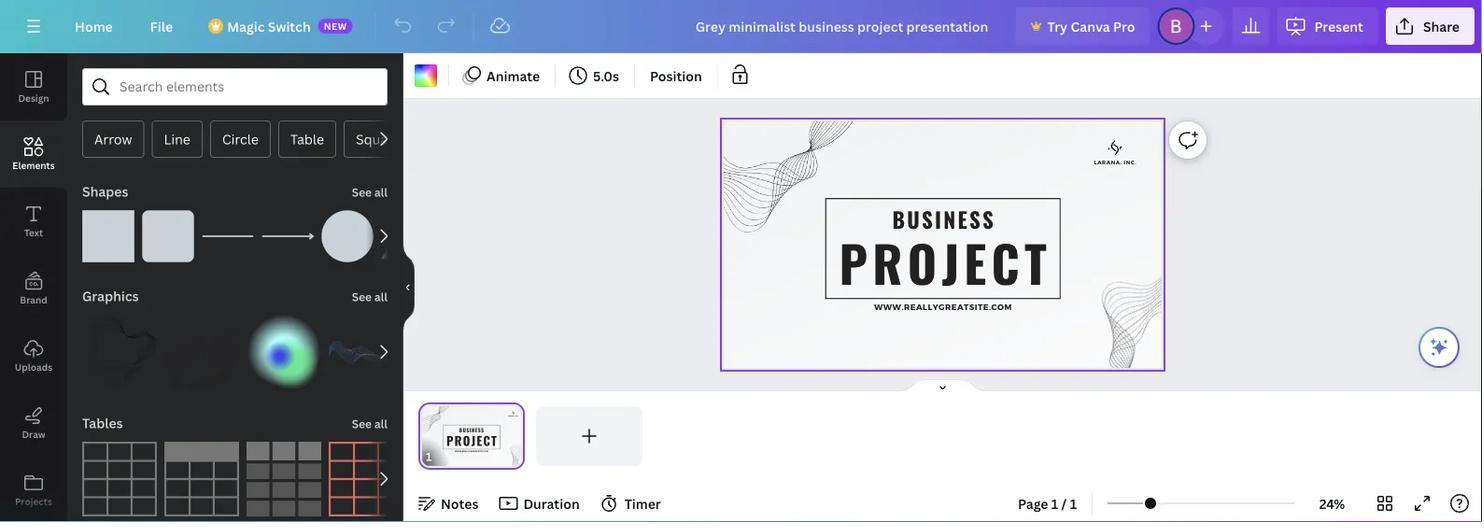 Task type: describe. For each thing, give the bounding box(es) containing it.
circle button
[[210, 121, 271, 158]]

canva
[[1071, 17, 1111, 35]]

square image
[[82, 210, 135, 263]]

home
[[75, 17, 113, 35]]

see all for graphics
[[352, 289, 388, 305]]

larana,
[[1094, 159, 1122, 165]]

home link
[[60, 7, 128, 45]]

share button
[[1386, 7, 1475, 45]]

all for tables
[[375, 416, 388, 432]]

page
[[1018, 495, 1049, 512]]

no color image
[[415, 64, 437, 87]]

file button
[[135, 7, 188, 45]]

brand
[[20, 293, 47, 306]]

present button
[[1278, 7, 1379, 45]]

24% button
[[1303, 489, 1363, 519]]

graphics
[[82, 287, 139, 305]]

business
[[893, 203, 996, 235]]

try canva pro
[[1048, 17, 1136, 35]]

design
[[18, 92, 49, 104]]

24%
[[1320, 495, 1346, 512]]

inc.
[[1124, 159, 1137, 165]]

timer
[[625, 495, 661, 512]]

larana, inc.
[[1094, 159, 1137, 165]]

circle
[[222, 130, 259, 148]]

page 1 image
[[419, 406, 525, 466]]

Page title text field
[[440, 448, 447, 466]]

hide image
[[403, 243, 415, 333]]

animate
[[487, 67, 540, 85]]

see all button for graphics
[[350, 278, 390, 315]]

2 add this line to the canvas image from the left
[[262, 210, 314, 263]]

Search elements search field
[[120, 69, 350, 105]]

pro
[[1114, 17, 1136, 35]]

all for graphics
[[375, 289, 388, 305]]

group left blurred circle gradient blue green image
[[164, 315, 239, 390]]

page 1 / 1
[[1018, 495, 1077, 512]]

position button
[[643, 61, 710, 91]]

table
[[290, 130, 324, 148]]

Design title text field
[[681, 7, 1009, 45]]

group left the triangle up image
[[321, 199, 374, 263]]

duration
[[524, 495, 580, 512]]

text button
[[0, 188, 67, 255]]

arrow button
[[82, 121, 144, 158]]

see for graphics
[[352, 289, 372, 305]]

projects
[[15, 495, 52, 508]]

position
[[650, 67, 702, 85]]

square
[[356, 130, 401, 148]]

share
[[1424, 17, 1460, 35]]

shapes
[[82, 183, 128, 200]]

magic
[[227, 17, 265, 35]]

graphics button
[[80, 278, 141, 315]]

see for tables
[[352, 416, 372, 432]]

all for shapes
[[375, 185, 388, 200]]

see all for tables
[[352, 416, 388, 432]]

magic switch
[[227, 17, 311, 35]]

white circle shape image
[[321, 210, 374, 263]]



Task type: locate. For each thing, give the bounding box(es) containing it.
2 vertical spatial all
[[375, 416, 388, 432]]

draw button
[[0, 390, 67, 457]]

1 horizontal spatial add this line to the canvas image
[[262, 210, 314, 263]]

black circle wavy lines image
[[164, 315, 239, 390]]

table button
[[278, 121, 336, 158]]

group right square image
[[142, 199, 194, 263]]

3 see all button from the top
[[350, 405, 390, 442]]

see all button down purple abstract wavy lines image
[[350, 405, 390, 442]]

2 1 from the left
[[1070, 495, 1077, 512]]

1 vertical spatial see
[[352, 289, 372, 305]]

elements button
[[0, 121, 67, 188]]

/
[[1062, 495, 1067, 512]]

blurred circle gradient blue green image
[[247, 315, 321, 390]]

3 all from the top
[[375, 416, 388, 432]]

tables button
[[80, 405, 125, 442]]

group left rounded square image
[[82, 199, 135, 263]]

notes button
[[411, 489, 486, 519]]

0 vertical spatial see all button
[[350, 173, 390, 210]]

text
[[24, 226, 43, 239]]

all left hide image
[[375, 289, 388, 305]]

brand button
[[0, 255, 67, 322]]

notes
[[441, 495, 479, 512]]

switch
[[268, 17, 311, 35]]

see all
[[352, 185, 388, 200], [352, 289, 388, 305], [352, 416, 388, 432]]

3 see from the top
[[352, 416, 372, 432]]

group
[[82, 199, 135, 263], [142, 199, 194, 263], [321, 199, 374, 263], [82, 304, 157, 390], [247, 304, 321, 390], [164, 315, 239, 390], [329, 315, 404, 390]]

add this table to the canvas image
[[82, 442, 157, 517], [164, 442, 239, 517], [247, 442, 321, 517], [329, 442, 404, 517]]

see all button for shapes
[[350, 173, 390, 210]]

design button
[[0, 53, 67, 121]]

see all button
[[350, 173, 390, 210], [350, 278, 390, 315], [350, 405, 390, 442]]

see
[[352, 185, 372, 200], [352, 289, 372, 305], [352, 416, 372, 432]]

add this line to the canvas image right rounded square image
[[202, 210, 254, 263]]

4 add this table to the canvas image from the left
[[329, 442, 404, 517]]

rounded square image
[[142, 210, 194, 263]]

1 add this table to the canvas image from the left
[[82, 442, 157, 517]]

1 see from the top
[[352, 185, 372, 200]]

see all button down square button
[[350, 173, 390, 210]]

canva assistant image
[[1429, 336, 1451, 359]]

1 1 from the left
[[1052, 495, 1059, 512]]

file
[[150, 17, 173, 35]]

tables
[[82, 414, 123, 432]]

square button
[[344, 121, 413, 158]]

3 see all from the top
[[352, 416, 388, 432]]

1 vertical spatial see all
[[352, 289, 388, 305]]

1 right "/"
[[1070, 495, 1077, 512]]

purple abstract wavy lines image
[[329, 315, 404, 390]]

triangle up image
[[381, 210, 434, 263]]

2 vertical spatial see
[[352, 416, 372, 432]]

see all button for tables
[[350, 405, 390, 442]]

all down purple abstract wavy lines image
[[375, 416, 388, 432]]

1 add this line to the canvas image from the left
[[202, 210, 254, 263]]

group right blurred circle gradient blue green image
[[329, 315, 404, 390]]

side panel tab list
[[0, 53, 67, 522]]

see all button left hide image
[[350, 278, 390, 315]]

1 vertical spatial see all button
[[350, 278, 390, 315]]

see left hide image
[[352, 289, 372, 305]]

0 horizontal spatial add this line to the canvas image
[[202, 210, 254, 263]]

present
[[1315, 17, 1364, 35]]

2 vertical spatial see all
[[352, 416, 388, 432]]

see all up white circle shape image
[[352, 185, 388, 200]]

5.0s
[[593, 67, 619, 85]]

see for shapes
[[352, 185, 372, 200]]

1 see all button from the top
[[350, 173, 390, 210]]

see all down purple abstract wavy lines image
[[352, 416, 388, 432]]

uploads
[[15, 361, 52, 373]]

try
[[1048, 17, 1068, 35]]

see up white circle shape image
[[352, 185, 372, 200]]

all up the triangle up image
[[375, 185, 388, 200]]

uploads button
[[0, 322, 67, 390]]

timer button
[[595, 489, 669, 519]]

group right black circle wavy lines image
[[247, 304, 321, 390]]

www.reallygreatsite.com
[[874, 302, 1012, 312]]

2 see all from the top
[[352, 289, 388, 305]]

main menu bar
[[0, 0, 1483, 53]]

thin line abstract flowy shape illustration image
[[82, 315, 157, 390]]

animate button
[[457, 61, 548, 91]]

try canva pro button
[[1016, 7, 1151, 45]]

draw
[[22, 428, 45, 441]]

see all left hide image
[[352, 289, 388, 305]]

hide pages image
[[898, 378, 988, 393]]

1 all from the top
[[375, 185, 388, 200]]

duration button
[[494, 489, 587, 519]]

2 add this table to the canvas image from the left
[[164, 442, 239, 517]]

2 see from the top
[[352, 289, 372, 305]]

1 horizontal spatial 1
[[1070, 495, 1077, 512]]

elements
[[12, 159, 55, 171]]

1 see all from the top
[[352, 185, 388, 200]]

1
[[1052, 495, 1059, 512], [1070, 495, 1077, 512]]

line
[[164, 130, 190, 148]]

project
[[839, 225, 1052, 299]]

3 add this table to the canvas image from the left
[[247, 442, 321, 517]]

2 see all button from the top
[[350, 278, 390, 315]]

projects button
[[0, 457, 67, 522]]

new
[[324, 20, 347, 32]]

see all for shapes
[[352, 185, 388, 200]]

line button
[[152, 121, 203, 158]]

add this line to the canvas image
[[202, 210, 254, 263], [262, 210, 314, 263]]

0 vertical spatial see
[[352, 185, 372, 200]]

group up the tables button
[[82, 304, 157, 390]]

2 all from the top
[[375, 289, 388, 305]]

add this line to the canvas image left white circle shape image
[[262, 210, 314, 263]]

2 vertical spatial see all button
[[350, 405, 390, 442]]

0 horizontal spatial 1
[[1052, 495, 1059, 512]]

0 vertical spatial all
[[375, 185, 388, 200]]

arrow
[[94, 130, 132, 148]]

1 vertical spatial all
[[375, 289, 388, 305]]

all
[[375, 185, 388, 200], [375, 289, 388, 305], [375, 416, 388, 432]]

see down purple abstract wavy lines image
[[352, 416, 372, 432]]

1 left "/"
[[1052, 495, 1059, 512]]

shapes button
[[80, 173, 130, 210]]

0 vertical spatial see all
[[352, 185, 388, 200]]

5.0s button
[[563, 61, 627, 91]]



Task type: vqa. For each thing, say whether or not it's contained in the screenshot.
the education on the bottom of page
no



